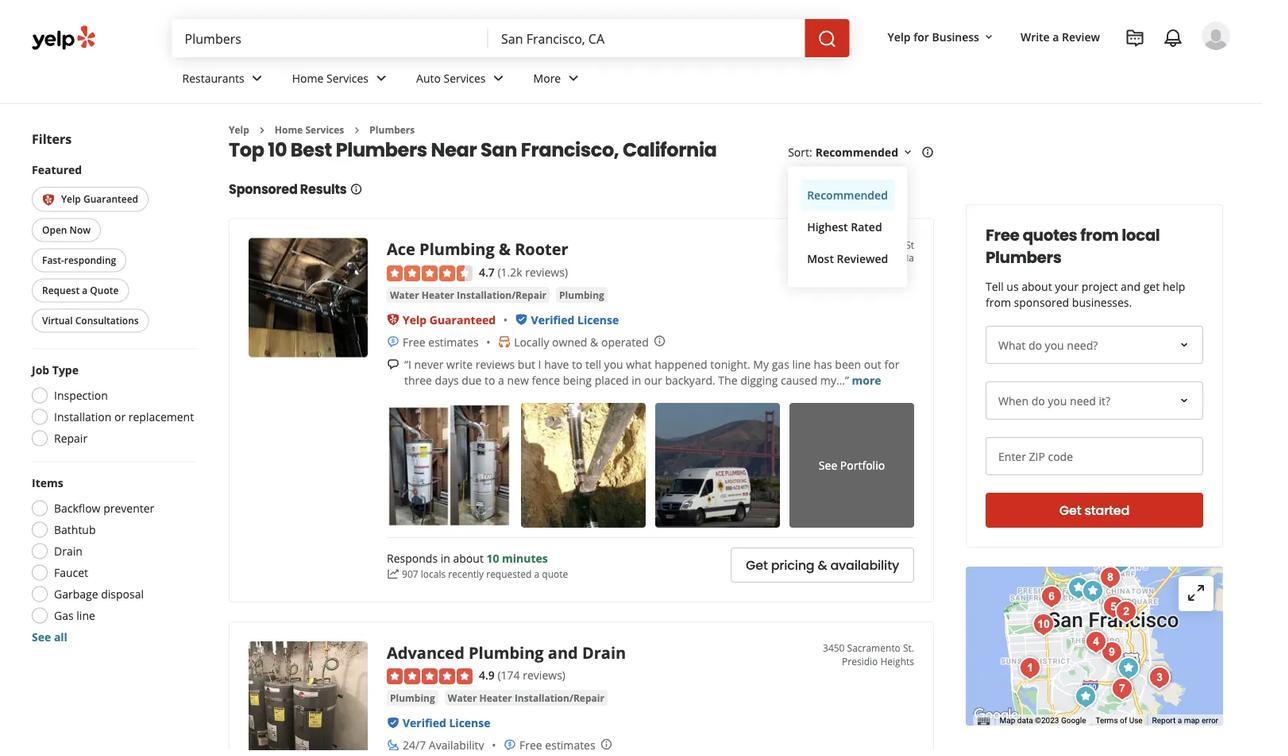 Task type: describe. For each thing, give the bounding box(es) containing it.
16 free estimates v2 image
[[387, 336, 400, 348]]

0 vertical spatial drain
[[54, 544, 83, 559]]

most
[[808, 251, 834, 266]]

1 horizontal spatial yelp guaranteed button
[[403, 312, 496, 327]]

new
[[507, 372, 529, 387]]

guaranteed inside button
[[83, 192, 138, 205]]

it?
[[1100, 393, 1111, 408]]

gas
[[772, 356, 790, 371]]

what
[[999, 337, 1026, 352]]

results
[[300, 180, 347, 198]]

0 vertical spatial 16 verified v2 image
[[516, 313, 528, 326]]

quote
[[90, 284, 119, 297]]

advanced
[[387, 641, 465, 663]]

owned
[[552, 334, 588, 349]]

most reviewed
[[808, 251, 889, 266]]

more
[[534, 70, 561, 86]]

1 vertical spatial to
[[485, 372, 495, 387]]

0 horizontal spatial in
[[441, 551, 451, 566]]

sponsored
[[229, 180, 298, 198]]

do for when
[[1032, 393, 1046, 408]]

you for what
[[1046, 337, 1065, 352]]

write a review
[[1021, 29, 1101, 44]]

installation or replacement
[[54, 409, 194, 424]]

never
[[414, 356, 444, 371]]

highest
[[808, 219, 849, 234]]

1 vertical spatial 10
[[487, 551, 500, 566]]

16 chevron down v2 image
[[983, 31, 996, 43]]

disposal
[[101, 586, 144, 602]]

installation/repair for bottommost the water heater installation/repair button
[[515, 691, 605, 704]]

get started
[[1060, 502, 1130, 519]]

repair
[[54, 431, 88, 446]]

heater for topmost the water heater installation/repair button
[[422, 288, 455, 301]]

fast-responding button
[[32, 248, 127, 272]]

home services inside business categories element
[[292, 70, 369, 86]]

user actions element
[[876, 20, 1253, 118]]

has
[[814, 356, 833, 371]]

but
[[518, 356, 536, 371]]

virtual consultations button
[[32, 309, 149, 333]]

zip
[[1030, 449, 1046, 464]]

0 vertical spatial water heater installation/repair link
[[387, 287, 550, 303]]

been
[[836, 356, 862, 371]]

0 vertical spatial to
[[572, 356, 583, 371]]

tell
[[586, 356, 602, 371]]

4.9 (174 reviews)
[[479, 667, 566, 683]]

yelp down restaurants link
[[229, 123, 249, 136]]

i
[[539, 356, 542, 371]]

1 vertical spatial home services link
[[275, 123, 344, 136]]

about for 10
[[453, 551, 484, 566]]

get started button
[[986, 493, 1204, 528]]

featured
[[32, 162, 82, 177]]

open now
[[42, 223, 91, 236]]

for inside button
[[914, 29, 930, 44]]

yelp up free estimates
[[403, 312, 427, 327]]

services down the find text box
[[327, 70, 369, 86]]

preventer
[[103, 501, 154, 516]]

highest rated button
[[801, 211, 895, 243]]

sort:
[[789, 145, 813, 160]]

featured group
[[29, 161, 197, 336]]

plumbing up locally owned & operated
[[560, 288, 605, 301]]

portfolio
[[841, 458, 886, 473]]

tell
[[986, 279, 1004, 294]]

1 vertical spatial home services
[[275, 123, 344, 136]]

1 horizontal spatial verified
[[531, 312, 575, 327]]

& for availability
[[818, 556, 828, 574]]

quotes
[[1023, 224, 1078, 246]]

plumbers left near
[[370, 123, 415, 136]]

recommended for recommended popup button on the top
[[816, 145, 899, 160]]

plumbing up 4.7 star rating image
[[420, 238, 495, 260]]

john s. image
[[1203, 21, 1231, 50]]

16 chevron down v2 image
[[902, 146, 915, 159]]

a right write
[[1053, 29, 1060, 44]]

review
[[1063, 29, 1101, 44]]

a left the quote
[[534, 567, 540, 580]]

consultations
[[75, 314, 139, 327]]

projects image
[[1126, 29, 1145, 48]]

do for what
[[1029, 337, 1043, 352]]

request
[[42, 284, 80, 297]]

code
[[1049, 449, 1074, 464]]

project
[[1082, 279, 1119, 294]]

0 horizontal spatial 16 verified v2 image
[[387, 717, 400, 729]]

0 horizontal spatial yelp guaranteed button
[[32, 187, 149, 212]]

gas
[[54, 608, 74, 623]]

reviews) for &
[[526, 264, 568, 279]]

restaurants
[[182, 70, 245, 86]]

"i
[[405, 356, 412, 371]]

business categories element
[[170, 57, 1231, 103]]

rated
[[851, 219, 883, 234]]

license for the verified license button associated with the topmost 16 verified v2 'icon'
[[578, 312, 619, 327]]

reviews
[[476, 356, 515, 371]]

heater for bottommost the water heater installation/repair button
[[480, 691, 512, 704]]

1 horizontal spatial drain
[[583, 641, 626, 663]]

1 horizontal spatial plumbing link
[[556, 287, 608, 303]]

get pricing & availability
[[746, 556, 900, 574]]

when do you need it?
[[999, 393, 1111, 408]]

4.9 star rating image
[[387, 669, 473, 685]]

0 horizontal spatial 10
[[268, 136, 287, 163]]

open
[[42, 223, 67, 236]]

tell us about your project and get help from sponsored businesses.
[[986, 279, 1186, 310]]

enter
[[999, 449, 1027, 464]]

0 horizontal spatial verified license
[[403, 715, 491, 730]]

Find text field
[[185, 29, 476, 47]]

yelp for business button
[[882, 22, 1002, 51]]

0 vertical spatial water heater installation/repair button
[[387, 287, 550, 303]]

fast-
[[42, 253, 64, 267]]

about for your
[[1022, 279, 1053, 294]]

installation
[[54, 409, 112, 424]]

locals
[[421, 567, 446, 580]]

filters
[[32, 130, 72, 147]]

1 vertical spatial home
[[275, 123, 303, 136]]

inspection
[[54, 388, 108, 403]]

business
[[933, 29, 980, 44]]

from inside tell us about your project and get help from sponsored businesses.
[[986, 294, 1012, 310]]

see portfolio
[[819, 458, 886, 473]]

you inside "i never write reviews but i have to tell you what happened tonight. my gas line has been out for three days due to a new fence being placed in our backyard. the digging caused my…"
[[605, 356, 624, 371]]

option group containing job type
[[27, 362, 197, 451]]

the
[[719, 372, 738, 387]]

free for free quotes from local plumbers
[[986, 224, 1020, 246]]

0 vertical spatial home services link
[[280, 57, 404, 103]]

& for operated
[[591, 334, 599, 349]]

businesses.
[[1073, 294, 1133, 310]]

and inside tell us about your project and get help from sponsored businesses.
[[1122, 279, 1141, 294]]

see for see portfolio
[[819, 458, 838, 473]]

top 10 best plumbers near san francisco, california
[[229, 136, 717, 163]]

backflow preventer
[[54, 501, 154, 516]]

3450
[[823, 641, 845, 654]]

have
[[545, 356, 569, 371]]

all
[[54, 629, 67, 645]]

1 vertical spatial and
[[548, 641, 578, 663]]

1 vertical spatial water heater installation/repair button
[[445, 690, 608, 706]]

pricing
[[771, 556, 815, 574]]

write
[[447, 356, 473, 371]]

garbage
[[54, 586, 98, 602]]

reviews) for and
[[523, 667, 566, 683]]

16 info v2 image
[[350, 183, 363, 195]]

my…"
[[821, 372, 850, 387]]

get for get pricing & availability
[[746, 556, 768, 574]]

operated
[[602, 334, 649, 349]]

1 horizontal spatial verified license
[[531, 312, 619, 327]]

1 horizontal spatial yelp guaranteed
[[403, 312, 496, 327]]

responding
[[64, 253, 116, 267]]

local
[[1122, 224, 1161, 246]]

24 chevron down v2 image for auto services
[[489, 69, 508, 88]]

get pricing & availability button
[[731, 547, 915, 582]]



Task type: locate. For each thing, give the bounding box(es) containing it.
home services link up results
[[275, 123, 344, 136]]

ace plumbing & rooter link
[[387, 238, 569, 260]]

recommended
[[816, 145, 899, 160], [808, 188, 888, 203]]

guaranteed up the estimates
[[430, 312, 496, 327]]

water heater installation/repair down 4.9 (174 reviews) on the left bottom
[[448, 691, 605, 704]]

a left "new"
[[498, 372, 505, 387]]

yelp guaranteed inside button
[[61, 192, 138, 205]]

license for the verified license button for the leftmost 16 verified v2 'icon'
[[449, 715, 491, 730]]

request a quote
[[42, 284, 119, 297]]

from left local
[[1081, 224, 1119, 246]]

16 twenty four seven availability v2 image
[[387, 739, 400, 751]]

0 vertical spatial license
[[578, 312, 619, 327]]

4.7 star rating image
[[387, 265, 473, 281]]

1 vertical spatial verified license
[[403, 715, 491, 730]]

1 vertical spatial do
[[1032, 393, 1046, 408]]

notifications image
[[1164, 29, 1183, 48]]

yelp guaranteed button
[[32, 187, 149, 212], [403, 312, 496, 327]]

do right when
[[1032, 393, 1046, 408]]

see left all
[[32, 629, 51, 645]]

for left business
[[914, 29, 930, 44]]

search image
[[818, 29, 837, 49]]

water heater installation/repair link down 4.7
[[387, 287, 550, 303]]

plumbing button up locally owned & operated
[[556, 287, 608, 303]]

installation/repair for topmost the water heater installation/repair button
[[457, 288, 547, 301]]

option group
[[27, 362, 197, 451], [27, 475, 197, 645]]

water heater installation/repair for topmost the water heater installation/repair button
[[390, 288, 547, 301]]

1 24 chevron down v2 image from the left
[[372, 69, 391, 88]]

most reviewed button
[[801, 243, 895, 275]]

a left quote
[[82, 284, 88, 297]]

None search field
[[172, 19, 853, 57]]

free inside "free quotes from local plumbers"
[[986, 224, 1020, 246]]

1 vertical spatial water
[[448, 691, 477, 704]]

none field near
[[502, 29, 793, 47]]

ace plumbing & rooter
[[387, 238, 569, 260]]

24 chevron down v2 image for home services
[[372, 69, 391, 88]]

water heater installation/repair button down 4.7
[[387, 287, 550, 303]]

home services down the find "field"
[[292, 70, 369, 86]]

water for topmost the water heater installation/repair button
[[390, 288, 419, 301]]

1 horizontal spatial 16 chevron right v2 image
[[351, 124, 363, 137]]

services inside auto services link
[[444, 70, 486, 86]]

1 horizontal spatial plumbing button
[[556, 287, 608, 303]]

get left 'started'
[[1060, 502, 1082, 519]]

907
[[402, 567, 419, 580]]

water heater installation/repair link down 4.9 (174 reviews) on the left bottom
[[445, 690, 608, 706]]

1 horizontal spatial water
[[448, 691, 477, 704]]

0 vertical spatial option group
[[27, 362, 197, 451]]

free left quotes
[[986, 224, 1020, 246]]

0 vertical spatial for
[[914, 29, 930, 44]]

reviews) right (174
[[523, 667, 566, 683]]

and
[[1122, 279, 1141, 294], [548, 641, 578, 663]]

for inside "i never write reviews but i have to tell you what happened tonight. my gas line has been out for three days due to a new fence being placed in our backyard. the digging caused my…"
[[885, 356, 900, 371]]

verified license button for the topmost 16 verified v2 'icon'
[[531, 312, 619, 327]]

0 horizontal spatial water
[[390, 288, 419, 301]]

responds
[[387, 551, 438, 566]]

0 vertical spatial water
[[390, 288, 419, 301]]

heights
[[881, 654, 915, 667]]

info icon image
[[654, 335, 667, 347], [654, 335, 667, 347], [601, 738, 613, 751], [601, 738, 613, 751]]

you for when
[[1049, 393, 1068, 408]]

verified down "4.9 star rating" 'image'
[[403, 715, 447, 730]]

and left get
[[1122, 279, 1141, 294]]

16 locally owned v2 image
[[498, 336, 511, 348]]

0 horizontal spatial see
[[32, 629, 51, 645]]

placed
[[595, 372, 629, 387]]

0 vertical spatial reviews)
[[526, 264, 568, 279]]

1 vertical spatial guaranteed
[[430, 312, 496, 327]]

open now button
[[32, 218, 101, 242]]

0 vertical spatial in
[[632, 372, 642, 387]]

1 none field from the left
[[185, 29, 476, 47]]

What do you need? field
[[986, 326, 1204, 364]]

1 vertical spatial about
[[453, 551, 484, 566]]

auto
[[417, 70, 441, 86]]

option group containing items
[[27, 475, 197, 645]]

requested
[[487, 567, 532, 580]]

24 chevron down v2 image right more in the left of the page
[[564, 69, 584, 88]]

2 24 chevron down v2 image from the left
[[489, 69, 508, 88]]

recommended button
[[816, 145, 915, 160]]

happened
[[655, 356, 708, 371]]

1 horizontal spatial 24 chevron down v2 image
[[489, 69, 508, 88]]

24 chevron down v2 image inside auto services link
[[489, 69, 508, 88]]

0 horizontal spatial 24 chevron down v2 image
[[372, 69, 391, 88]]

services
[[327, 70, 369, 86], [444, 70, 486, 86], [306, 123, 344, 136]]

for right out
[[885, 356, 900, 371]]

get
[[1144, 279, 1161, 294]]

24 chevron down v2 image inside more link
[[564, 69, 584, 88]]

0 vertical spatial &
[[499, 238, 511, 260]]

Near text field
[[502, 29, 793, 47]]

16 free estimates v2 image
[[504, 739, 517, 751]]

plumbing down "4.9 star rating" 'image'
[[390, 691, 435, 704]]

10 up 907 locals recently requested a quote
[[487, 551, 500, 566]]

1 horizontal spatial verified license button
[[531, 312, 619, 327]]

recommended up highest rated button
[[808, 188, 888, 203]]

now
[[70, 223, 91, 236]]

home down the find "field"
[[292, 70, 324, 86]]

from inside "free quotes from local plumbers"
[[1081, 224, 1119, 246]]

16 speech v2 image
[[387, 358, 400, 371]]

yelp guaranteed button up now
[[32, 187, 149, 212]]

0 vertical spatial home
[[292, 70, 324, 86]]

24 chevron down v2 image
[[248, 69, 267, 88], [489, 69, 508, 88]]

recommended inside recommended button
[[808, 188, 888, 203]]

plumbers link
[[370, 123, 415, 136]]

verified license button down "4.9 star rating" 'image'
[[403, 715, 491, 730]]

1 vertical spatial plumbing link
[[387, 690, 439, 706]]

0 vertical spatial free
[[986, 224, 1020, 246]]

digging
[[741, 372, 778, 387]]

1 vertical spatial line
[[77, 608, 95, 623]]

0 horizontal spatial free
[[403, 334, 426, 349]]

type
[[52, 362, 79, 377]]

When do you need it? field
[[986, 382, 1204, 420]]

1 vertical spatial option group
[[27, 475, 197, 645]]

1 vertical spatial in
[[441, 551, 451, 566]]

license up locally owned & operated
[[578, 312, 619, 327]]

do
[[1029, 337, 1043, 352], [1032, 393, 1046, 408]]

2 16 chevron right v2 image from the left
[[351, 124, 363, 137]]

guaranteed up now
[[83, 192, 138, 205]]

home
[[292, 70, 324, 86], [275, 123, 303, 136]]

2 24 chevron down v2 image from the left
[[564, 69, 584, 88]]

recommended button
[[801, 179, 895, 211]]

to up being
[[572, 356, 583, 371]]

line right gas
[[77, 608, 95, 623]]

2 option group from the top
[[27, 475, 197, 645]]

1 horizontal spatial about
[[1022, 279, 1053, 294]]

0 horizontal spatial and
[[548, 641, 578, 663]]

plumbers up 16 info v2 image
[[336, 136, 427, 163]]

verified license down "4.9 star rating" 'image'
[[403, 715, 491, 730]]

& right the pricing
[[818, 556, 828, 574]]

do right what
[[1029, 337, 1043, 352]]

water down "4.9 star rating" 'image'
[[448, 691, 477, 704]]

services right the auto
[[444, 70, 486, 86]]

sacramento
[[848, 641, 901, 654]]

help
[[1163, 279, 1186, 294]]

0 vertical spatial see
[[819, 458, 838, 473]]

you left need
[[1049, 393, 1068, 408]]

24 chevron down v2 image left the auto
[[372, 69, 391, 88]]

16 verified v2 image up locally
[[516, 313, 528, 326]]

you up placed
[[605, 356, 624, 371]]

water for bottommost the water heater installation/repair button
[[448, 691, 477, 704]]

2 none field from the left
[[502, 29, 793, 47]]

10 right top
[[268, 136, 287, 163]]

16 chevron right v2 image left plumbers "link"
[[351, 124, 363, 137]]

0 vertical spatial line
[[793, 356, 811, 371]]

about inside tell us about your project and get help from sponsored businesses.
[[1022, 279, 1053, 294]]

24 chevron down v2 image inside restaurants link
[[248, 69, 267, 88]]

0 horizontal spatial about
[[453, 551, 484, 566]]

plumbers
[[370, 123, 415, 136], [336, 136, 427, 163], [986, 246, 1062, 269]]

free for free estimates
[[403, 334, 426, 349]]

1 vertical spatial verified
[[403, 715, 447, 730]]

1 vertical spatial reviews)
[[523, 667, 566, 683]]

1 vertical spatial heater
[[480, 691, 512, 704]]

water heater installation/repair
[[390, 288, 547, 301], [448, 691, 605, 704]]

16 verified v2 image up 16 twenty four seven availability v2 image
[[387, 717, 400, 729]]

1 horizontal spatial 10
[[487, 551, 500, 566]]

heater down 4.9
[[480, 691, 512, 704]]

water heater installation/repair button down 4.9 (174 reviews) on the left bottom
[[445, 690, 608, 706]]

16 chevron right v2 image for plumbers
[[351, 124, 363, 137]]

a
[[1053, 29, 1060, 44], [82, 284, 88, 297], [498, 372, 505, 387], [534, 567, 540, 580]]

more link
[[852, 372, 882, 387]]

us
[[1007, 279, 1019, 294]]

yelp guaranteed button up the estimates
[[403, 312, 496, 327]]

see left portfolio
[[819, 458, 838, 473]]

or
[[114, 409, 126, 424]]

yelp guaranteed up now
[[61, 192, 138, 205]]

caused
[[781, 372, 818, 387]]

0 horizontal spatial license
[[449, 715, 491, 730]]

get for get started
[[1060, 502, 1082, 519]]

yelp link
[[229, 123, 249, 136]]

1 horizontal spatial and
[[1122, 279, 1141, 294]]

advanced plumbing and drain link
[[387, 641, 626, 663]]

water down 4.7 star rating image
[[390, 288, 419, 301]]

yelp for business
[[888, 29, 980, 44]]

more link
[[521, 57, 596, 103]]

your
[[1056, 279, 1079, 294]]

1 horizontal spatial 24 chevron down v2 image
[[564, 69, 584, 88]]

top
[[229, 136, 264, 163]]

iconyelpguaranteedbadgesmall image
[[387, 313, 400, 326], [387, 313, 400, 326]]

(174
[[498, 667, 520, 683]]

water heater installation/repair button
[[387, 287, 550, 303], [445, 690, 608, 706]]

started
[[1085, 502, 1130, 519]]

restaurants link
[[170, 57, 280, 103]]

a inside "i never write reviews but i have to tell you what happened tonight. my gas line has been out for three days due to a new fence being placed in our backyard. the digging caused my…"
[[498, 372, 505, 387]]

1 vertical spatial verified license button
[[403, 715, 491, 730]]

0 horizontal spatial plumbing link
[[387, 690, 439, 706]]

1 16 chevron right v2 image from the left
[[256, 124, 269, 137]]

see portfolio link
[[790, 403, 915, 528]]

free
[[986, 224, 1020, 246], [403, 334, 426, 349]]

& inside button
[[818, 556, 828, 574]]

0 vertical spatial yelp guaranteed
[[61, 192, 138, 205]]

auto services
[[417, 70, 486, 86]]

a inside button
[[82, 284, 88, 297]]

1 vertical spatial for
[[885, 356, 900, 371]]

plumbers up us
[[986, 246, 1062, 269]]

yelp
[[888, 29, 911, 44], [229, 123, 249, 136], [61, 192, 81, 205], [403, 312, 427, 327]]

1 horizontal spatial line
[[793, 356, 811, 371]]

home inside business categories element
[[292, 70, 324, 86]]

guaranteed
[[83, 192, 138, 205], [430, 312, 496, 327]]

16 verified v2 image
[[516, 313, 528, 326], [387, 717, 400, 729]]

24 chevron down v2 image
[[372, 69, 391, 88], [564, 69, 584, 88]]

home services link
[[280, 57, 404, 103], [275, 123, 344, 136]]

24 chevron down v2 image for restaurants
[[248, 69, 267, 88]]

you left need?
[[1046, 337, 1065, 352]]

reviewed
[[837, 251, 889, 266]]

verified license button up owned
[[531, 312, 619, 327]]

2 vertical spatial you
[[1049, 393, 1068, 408]]

plumbing link up locally owned & operated
[[556, 287, 608, 303]]

16 chevron right v2 image right yelp link
[[256, 124, 269, 137]]

0 vertical spatial from
[[1081, 224, 1119, 246]]

0 vertical spatial home services
[[292, 70, 369, 86]]

advanced plumbing and drain
[[387, 641, 626, 663]]

gas line
[[54, 608, 95, 623]]

recommended up recommended button
[[816, 145, 899, 160]]

get left the pricing
[[746, 556, 768, 574]]

0 vertical spatial and
[[1122, 279, 1141, 294]]

plumbing link down "4.9 star rating" 'image'
[[387, 690, 439, 706]]

license down 4.9
[[449, 715, 491, 730]]

reviews) down rooter
[[526, 264, 568, 279]]

line up the caused
[[793, 356, 811, 371]]

installation/repair down 4.9 (174 reviews) on the left bottom
[[515, 691, 605, 704]]

free right 16 free estimates v2 icon
[[403, 334, 426, 349]]

1 vertical spatial yelp guaranteed
[[403, 312, 496, 327]]

see inside option group
[[32, 629, 51, 645]]

0 vertical spatial get
[[1060, 502, 1082, 519]]

yelp inside featured group
[[61, 192, 81, 205]]

0 horizontal spatial drain
[[54, 544, 83, 559]]

16 chevron right v2 image for home services
[[256, 124, 269, 137]]

24 chevron down v2 image right auto services
[[489, 69, 508, 88]]

about up recently
[[453, 551, 484, 566]]

and up 4.9 (174 reviews) on the left bottom
[[548, 641, 578, 663]]

16 chevron right v2 image
[[256, 124, 269, 137], [351, 124, 363, 137]]

virtual
[[42, 314, 73, 327]]

1 vertical spatial license
[[449, 715, 491, 730]]

home services up results
[[275, 123, 344, 136]]

1 vertical spatial installation/repair
[[515, 691, 605, 704]]

1 option group from the top
[[27, 362, 197, 451]]

24 chevron down v2 image for more
[[564, 69, 584, 88]]

recommended for recommended button
[[808, 188, 888, 203]]

1 horizontal spatial for
[[914, 29, 930, 44]]

0 vertical spatial about
[[1022, 279, 1053, 294]]

to down reviews
[[485, 372, 495, 387]]

st
[[906, 238, 915, 251]]

0 vertical spatial installation/repair
[[457, 288, 547, 301]]

yelp right "16 yelp guaranteed v2" image
[[61, 192, 81, 205]]

1 vertical spatial from
[[986, 294, 1012, 310]]

verified license up owned
[[531, 312, 619, 327]]

yelp inside button
[[888, 29, 911, 44]]

fence
[[532, 372, 560, 387]]

water heater installation/repair for bottommost the water heater installation/repair button
[[448, 691, 605, 704]]

0 horizontal spatial get
[[746, 556, 768, 574]]

water heater installation/repair down 4.7
[[390, 288, 547, 301]]

about up sponsored
[[1022, 279, 1053, 294]]

yelp guaranteed
[[61, 192, 138, 205], [403, 312, 496, 327]]

1 horizontal spatial none field
[[502, 29, 793, 47]]

bryant
[[874, 238, 904, 251]]

need?
[[1068, 337, 1099, 352]]

16 trending v2 image
[[387, 568, 400, 580]]

1 vertical spatial free
[[403, 334, 426, 349]]

sponsored
[[1015, 294, 1070, 310]]

yelp guaranteed up the estimates
[[403, 312, 496, 327]]

see
[[819, 458, 838, 473], [32, 629, 51, 645]]

quote
[[542, 567, 568, 580]]

0 vertical spatial you
[[1046, 337, 1065, 352]]

verified up owned
[[531, 312, 575, 327]]

16 info v2 image
[[922, 146, 935, 159]]

& for rooter
[[499, 238, 511, 260]]

in down what
[[632, 372, 642, 387]]

1 vertical spatial water heater installation/repair
[[448, 691, 605, 704]]

none field the find
[[185, 29, 476, 47]]

0 horizontal spatial none field
[[185, 29, 476, 47]]

services up results
[[306, 123, 344, 136]]

0 horizontal spatial verified
[[403, 715, 447, 730]]

job
[[32, 362, 49, 377]]

verified license button for the leftmost 16 verified v2 'icon'
[[403, 715, 491, 730]]

1 vertical spatial drain
[[583, 641, 626, 663]]

home right top
[[275, 123, 303, 136]]

& up (1.2k in the top left of the page
[[499, 238, 511, 260]]

our
[[645, 372, 663, 387]]

1 horizontal spatial see
[[819, 458, 838, 473]]

line inside "i never write reviews but i have to tell you what happened tonight. my gas line has been out for three days due to a new fence being placed in our backyard. the digging caused my…"
[[793, 356, 811, 371]]

24 chevron down v2 image right restaurants
[[248, 69, 267, 88]]

yelp left business
[[888, 29, 911, 44]]

highest rated
[[808, 219, 883, 234]]

0 horizontal spatial to
[[485, 372, 495, 387]]

4.7
[[479, 264, 495, 279]]

& up tell
[[591, 334, 599, 349]]

fast-responding
[[42, 253, 116, 267]]

rooter
[[515, 238, 569, 260]]

virtual consultations
[[42, 314, 139, 327]]

1 vertical spatial water heater installation/repair link
[[445, 690, 608, 706]]

to
[[572, 356, 583, 371], [485, 372, 495, 387]]

estimates
[[429, 334, 479, 349]]

1 24 chevron down v2 image from the left
[[248, 69, 267, 88]]

bathtub
[[54, 522, 96, 537]]

plumbing button down "4.9 star rating" 'image'
[[387, 690, 439, 706]]

locally owned & operated
[[514, 334, 649, 349]]

0 horizontal spatial plumbing button
[[387, 690, 439, 706]]

1 vertical spatial see
[[32, 629, 51, 645]]

in up locals
[[441, 551, 451, 566]]

plumbing button
[[556, 287, 608, 303], [387, 690, 439, 706]]

ace
[[387, 238, 416, 260]]

availability
[[831, 556, 900, 574]]

None field
[[185, 29, 476, 47], [502, 29, 793, 47]]

2 vertical spatial &
[[818, 556, 828, 574]]

0 horizontal spatial 16 chevron right v2 image
[[256, 124, 269, 137]]

see for see all
[[32, 629, 51, 645]]

1 horizontal spatial &
[[591, 334, 599, 349]]

0 vertical spatial verified license
[[531, 312, 619, 327]]

heater down 4.7 star rating image
[[422, 288, 455, 301]]

0 horizontal spatial from
[[986, 294, 1012, 310]]

in inside "i never write reviews but i have to tell you what happened tonight. my gas line has been out for three days due to a new fence being placed in our backyard. the digging caused my…"
[[632, 372, 642, 387]]

soma
[[890, 251, 915, 264]]

tonight.
[[711, 356, 751, 371]]

0 horizontal spatial guaranteed
[[83, 192, 138, 205]]

1 vertical spatial you
[[605, 356, 624, 371]]

installation/repair down (1.2k in the top left of the page
[[457, 288, 547, 301]]

1 vertical spatial get
[[746, 556, 768, 574]]

what
[[627, 356, 652, 371]]

0 horizontal spatial verified license button
[[403, 715, 491, 730]]

16 yelp guaranteed v2 image
[[42, 193, 55, 206]]

0 vertical spatial do
[[1029, 337, 1043, 352]]

0 vertical spatial plumbing link
[[556, 287, 608, 303]]

  text field
[[986, 437, 1204, 475]]

1 vertical spatial plumbing button
[[387, 690, 439, 706]]

home services link down the find text box
[[280, 57, 404, 103]]

0 horizontal spatial heater
[[422, 288, 455, 301]]

1 horizontal spatial to
[[572, 356, 583, 371]]

verified license button
[[531, 312, 619, 327], [403, 715, 491, 730]]

plumbing up (174
[[469, 641, 544, 663]]

2 horizontal spatial &
[[818, 556, 828, 574]]

three
[[405, 372, 432, 387]]

plumbers inside "free quotes from local plumbers"
[[986, 246, 1062, 269]]

from down tell at the top of the page
[[986, 294, 1012, 310]]



Task type: vqa. For each thing, say whether or not it's contained in the screenshot.
the leftmost And
yes



